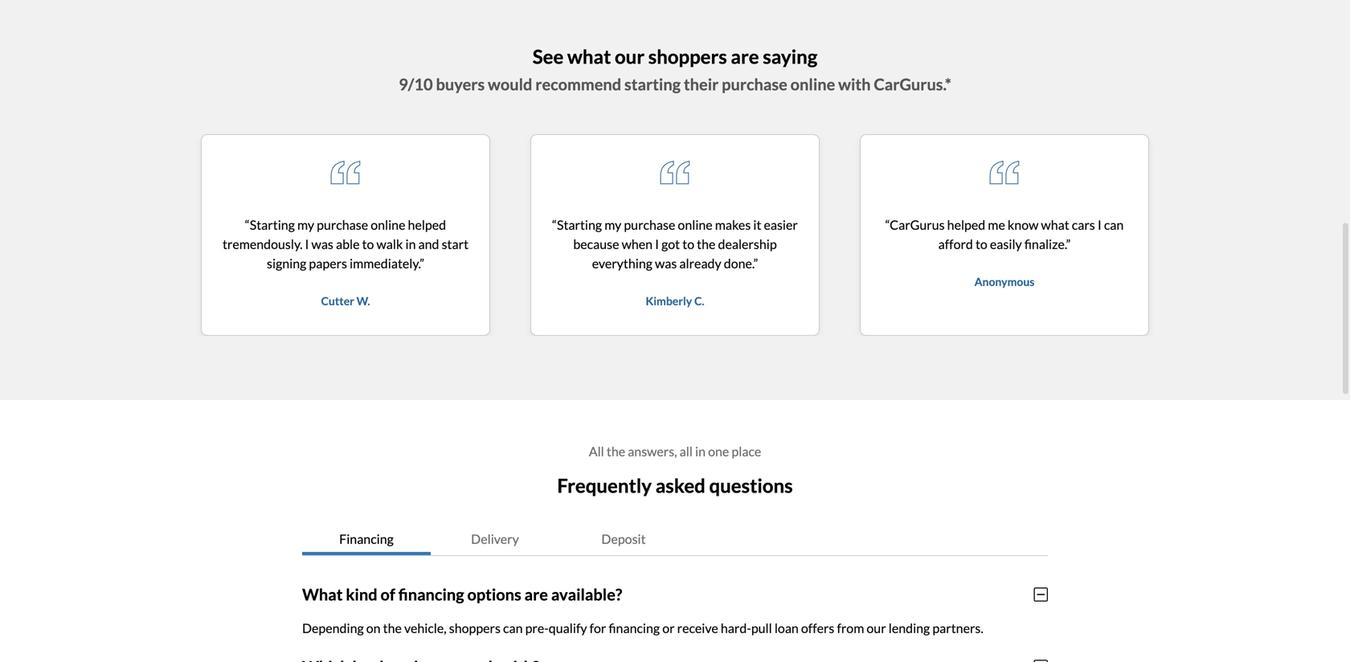 Task type: locate. For each thing, give the bounding box(es) containing it.
our
[[615, 45, 645, 68], [867, 621, 887, 636]]

1 vertical spatial shoppers
[[449, 621, 501, 636]]

cutter w.
[[321, 294, 370, 308]]

0 horizontal spatial the
[[383, 621, 402, 636]]

can
[[1105, 217, 1124, 233], [503, 621, 523, 636]]

dealership
[[718, 236, 777, 252]]

helped
[[408, 217, 446, 233], [948, 217, 986, 233]]

2 helped from the left
[[948, 217, 986, 233]]

0 horizontal spatial my
[[297, 217, 314, 233]]

makes
[[715, 217, 751, 233]]

0 vertical spatial shoppers
[[649, 45, 728, 68]]

0 vertical spatial in
[[406, 236, 416, 252]]

i inside starting my purchase online makes it easier because when i got to the dealership everything was already done.
[[655, 236, 659, 252]]

0 horizontal spatial financing
[[399, 585, 464, 604]]

to right the got
[[683, 236, 695, 252]]

9/10
[[399, 75, 433, 94]]

immediately.
[[350, 256, 420, 271]]

to
[[362, 236, 374, 252], [683, 236, 695, 252], [976, 236, 988, 252]]

questions
[[710, 474, 793, 497]]

helped inside "cargurus helped me know what cars i can afford to easily finalize."
[[948, 217, 986, 233]]

1 to from the left
[[362, 236, 374, 252]]

0 horizontal spatial was
[[312, 236, 334, 252]]

can right the cars
[[1105, 217, 1124, 233]]

0 vertical spatial financing
[[399, 585, 464, 604]]

on
[[366, 621, 381, 636]]

0 horizontal spatial can
[[503, 621, 523, 636]]

2 horizontal spatial online
[[791, 75, 836, 94]]

starting
[[250, 217, 295, 233], [557, 217, 602, 233]]

to inside starting my purchase online makes it easier because when i got to the dealership everything was already done.
[[683, 236, 695, 252]]

i for was
[[305, 236, 309, 252]]

the right all
[[607, 444, 626, 460]]

my inside starting my purchase online makes it easier because when i got to the dealership everything was already done.
[[605, 217, 622, 233]]

online for starting my purchase online makes it easier because when i got to the dealership everything was already done.
[[678, 217, 713, 233]]

shoppers down what kind of financing options are available?
[[449, 621, 501, 636]]

1 vertical spatial financing
[[609, 621, 660, 636]]

cargurus.*
[[874, 75, 952, 94]]

1 horizontal spatial shoppers
[[649, 45, 728, 68]]

3 to from the left
[[976, 236, 988, 252]]

deposit tab
[[560, 523, 688, 555]]

are left saying at the right of the page
[[731, 45, 760, 68]]

1 horizontal spatial my
[[605, 217, 622, 233]]

buyers
[[436, 75, 485, 94]]

i inside starting my purchase online helped tremendously. i was able to walk in and start signing papers immediately.
[[305, 236, 309, 252]]

easily
[[991, 236, 1023, 252]]

0 horizontal spatial what
[[568, 45, 611, 68]]

0 horizontal spatial helped
[[408, 217, 446, 233]]

shoppers
[[649, 45, 728, 68], [449, 621, 501, 636]]

in left the and
[[406, 236, 416, 252]]

all
[[589, 444, 604, 460]]

1 horizontal spatial i
[[655, 236, 659, 252]]

0 horizontal spatial online
[[371, 217, 406, 233]]

2 my from the left
[[605, 217, 622, 233]]

1 horizontal spatial helped
[[948, 217, 986, 233]]

are inside what kind of financing options are available? dropdown button
[[525, 585, 548, 604]]

saying
[[763, 45, 818, 68]]

cargurus
[[890, 217, 945, 233]]

tab list
[[302, 523, 1048, 556]]

0 vertical spatial the
[[697, 236, 716, 252]]

1 horizontal spatial in
[[696, 444, 706, 460]]

my up signing at left
[[297, 217, 314, 233]]

2 horizontal spatial the
[[697, 236, 716, 252]]

2 vertical spatial the
[[383, 621, 402, 636]]

one
[[708, 444, 730, 460]]

1 starting from the left
[[250, 217, 295, 233]]

to left easily
[[976, 236, 988, 252]]

0 horizontal spatial i
[[305, 236, 309, 252]]

in right all
[[696, 444, 706, 460]]

1 horizontal spatial financing
[[609, 621, 660, 636]]

purchase for starting my purchase online makes it easier because when i got to the dealership everything was already done.
[[624, 217, 676, 233]]

my up because
[[605, 217, 622, 233]]

was
[[312, 236, 334, 252], [655, 256, 677, 271]]

1 horizontal spatial the
[[607, 444, 626, 460]]

starting
[[625, 75, 681, 94]]

purchase up able
[[317, 217, 368, 233]]

all the answers, all in one place
[[589, 444, 762, 460]]

to right able
[[362, 236, 374, 252]]

i inside "cargurus helped me know what cars i can afford to easily finalize."
[[1098, 217, 1102, 233]]

plus square image
[[1034, 659, 1048, 663]]

our up starting
[[615, 45, 645, 68]]

i
[[1098, 217, 1102, 233], [305, 236, 309, 252], [655, 236, 659, 252]]

purchase inside starting my purchase online helped tremendously. i was able to walk in and start signing papers immediately.
[[317, 217, 368, 233]]

delivery
[[471, 531, 519, 547]]

are
[[731, 45, 760, 68], [525, 585, 548, 604]]

1 vertical spatial are
[[525, 585, 548, 604]]

in inside starting my purchase online helped tremendously. i was able to walk in and start signing papers immediately.
[[406, 236, 416, 252]]

0 horizontal spatial shoppers
[[449, 621, 501, 636]]

c.
[[695, 294, 705, 308]]

online up the got
[[678, 217, 713, 233]]

walk
[[377, 236, 403, 252]]

purchase
[[722, 75, 788, 94], [317, 217, 368, 233], [624, 217, 676, 233]]

starting inside starting my purchase online makes it easier because when i got to the dealership everything was already done.
[[557, 217, 602, 233]]

what inside "cargurus helped me know what cars i can afford to easily finalize."
[[1042, 217, 1070, 233]]

0 horizontal spatial starting
[[250, 217, 295, 233]]

1 vertical spatial was
[[655, 256, 677, 271]]

pre-
[[526, 621, 549, 636]]

1 horizontal spatial online
[[678, 217, 713, 233]]

what up recommend
[[568, 45, 611, 68]]

in
[[406, 236, 416, 252], [696, 444, 706, 460]]

the inside starting my purchase online makes it easier because when i got to the dealership everything was already done.
[[697, 236, 716, 252]]

our right from at the bottom of the page
[[867, 621, 887, 636]]

can left pre-
[[503, 621, 523, 636]]

kimberly c.
[[646, 294, 705, 308]]

online
[[791, 75, 836, 94], [371, 217, 406, 233], [678, 217, 713, 233]]

0 horizontal spatial in
[[406, 236, 416, 252]]

online for starting my purchase online helped tremendously. i was able to walk in and start signing papers immediately.
[[371, 217, 406, 233]]

their
[[684, 75, 719, 94]]

was up papers in the left of the page
[[312, 236, 334, 252]]

recommend
[[536, 75, 622, 94]]

0 vertical spatial can
[[1105, 217, 1124, 233]]

0 vertical spatial was
[[312, 236, 334, 252]]

see
[[533, 45, 564, 68]]

2 to from the left
[[683, 236, 695, 252]]

tab list containing financing
[[302, 523, 1048, 556]]

partners.
[[933, 621, 984, 636]]

i left the got
[[655, 236, 659, 252]]

0 horizontal spatial to
[[362, 236, 374, 252]]

asked
[[656, 474, 706, 497]]

what up the finalize.
[[1042, 217, 1070, 233]]

1 horizontal spatial to
[[683, 236, 695, 252]]

online up walk
[[371, 217, 406, 233]]

financing tab
[[302, 523, 431, 555]]

vehicle,
[[404, 621, 447, 636]]

already
[[680, 256, 722, 271]]

was down the got
[[655, 256, 677, 271]]

online down saying at the right of the page
[[791, 75, 836, 94]]

to inside "cargurus helped me know what cars i can afford to easily finalize."
[[976, 236, 988, 252]]

online inside starting my purchase online helped tremendously. i was able to walk in and start signing papers immediately.
[[371, 217, 406, 233]]

1 horizontal spatial purchase
[[624, 217, 676, 233]]

1 vertical spatial what
[[1042, 217, 1070, 233]]

0 horizontal spatial are
[[525, 585, 548, 604]]

would
[[488, 75, 533, 94]]

the up already
[[697, 236, 716, 252]]

answers,
[[628, 444, 677, 460]]

starting up because
[[557, 217, 602, 233]]

the
[[697, 236, 716, 252], [607, 444, 626, 460], [383, 621, 402, 636]]

are up pre-
[[525, 585, 548, 604]]

0 vertical spatial our
[[615, 45, 645, 68]]

1 my from the left
[[297, 217, 314, 233]]

frequently asked questions
[[557, 474, 793, 497]]

my
[[297, 217, 314, 233], [605, 217, 622, 233]]

afford
[[939, 236, 974, 252]]

1 horizontal spatial can
[[1105, 217, 1124, 233]]

to inside starting my purchase online helped tremendously. i was able to walk in and start signing papers immediately.
[[362, 236, 374, 252]]

financing
[[399, 585, 464, 604], [609, 621, 660, 636]]

frequently
[[557, 474, 652, 497]]

the right on
[[383, 621, 402, 636]]

starting inside starting my purchase online helped tremendously. i was able to walk in and start signing papers immediately.
[[250, 217, 295, 233]]

finalize.
[[1025, 236, 1067, 252]]

2 starting from the left
[[557, 217, 602, 233]]

offers
[[802, 621, 835, 636]]

starting up the tremendously.
[[250, 217, 295, 233]]

purchase up when
[[624, 217, 676, 233]]

1 horizontal spatial was
[[655, 256, 677, 271]]

1 horizontal spatial what
[[1042, 217, 1070, 233]]

2 horizontal spatial to
[[976, 236, 988, 252]]

from
[[837, 621, 865, 636]]

1 horizontal spatial are
[[731, 45, 760, 68]]

my inside starting my purchase online helped tremendously. i was able to walk in and start signing papers immediately.
[[297, 217, 314, 233]]

cars
[[1072, 217, 1096, 233]]

i for can
[[1098, 217, 1102, 233]]

options
[[468, 585, 522, 604]]

i right the cars
[[1098, 217, 1102, 233]]

online inside starting my purchase online makes it easier because when i got to the dealership everything was already done.
[[678, 217, 713, 233]]

1 horizontal spatial starting
[[557, 217, 602, 233]]

pull
[[752, 621, 772, 636]]

what
[[568, 45, 611, 68], [1042, 217, 1070, 233]]

2 horizontal spatial i
[[1098, 217, 1102, 233]]

helped inside starting my purchase online helped tremendously. i was able to walk in and start signing papers immediately.
[[408, 217, 446, 233]]

shoppers up their
[[649, 45, 728, 68]]

helped up the and
[[408, 217, 446, 233]]

1 helped from the left
[[408, 217, 446, 233]]

start
[[442, 236, 469, 252]]

i up signing at left
[[305, 236, 309, 252]]

purchase inside starting my purchase online makes it easier because when i got to the dealership everything was already done.
[[624, 217, 676, 233]]

all
[[680, 444, 693, 460]]

financing left or
[[609, 621, 660, 636]]

1 vertical spatial our
[[867, 621, 887, 636]]

0 vertical spatial what
[[568, 45, 611, 68]]

0 vertical spatial are
[[731, 45, 760, 68]]

financing up the vehicle,
[[399, 585, 464, 604]]

helped up afford
[[948, 217, 986, 233]]

0 horizontal spatial our
[[615, 45, 645, 68]]

able
[[336, 236, 360, 252]]

0 horizontal spatial purchase
[[317, 217, 368, 233]]

2 horizontal spatial purchase
[[722, 75, 788, 94]]

purchase down saying at the right of the page
[[722, 75, 788, 94]]



Task type: describe. For each thing, give the bounding box(es) containing it.
receive
[[678, 621, 719, 636]]

easier
[[764, 217, 798, 233]]

tremendously.
[[223, 236, 303, 252]]

available?
[[551, 585, 623, 604]]

purchase for starting my purchase online helped tremendously. i was able to walk in and start signing papers immediately.
[[317, 217, 368, 233]]

see what our shoppers are saying 9/10 buyers would recommend starting their purchase online with cargurus.*
[[399, 45, 952, 94]]

was inside starting my purchase online makes it easier because when i got to the dealership everything was already done.
[[655, 256, 677, 271]]

w.
[[357, 294, 370, 308]]

my for was
[[297, 217, 314, 233]]

starting for because
[[557, 217, 602, 233]]

delivery tab
[[431, 523, 560, 555]]

me
[[988, 217, 1006, 233]]

know
[[1008, 217, 1039, 233]]

signing
[[267, 256, 307, 271]]

starting my purchase online makes it easier because when i got to the dealership everything was already done.
[[557, 217, 798, 271]]

when
[[622, 236, 653, 252]]

starting for was
[[250, 217, 295, 233]]

what kind of financing options are available? button
[[302, 572, 1048, 617]]

papers
[[309, 256, 347, 271]]

and
[[419, 236, 439, 252]]

hard-
[[721, 621, 752, 636]]

loan
[[775, 621, 799, 636]]

depending
[[302, 621, 364, 636]]

because
[[574, 236, 620, 252]]

to for cargurus
[[976, 236, 988, 252]]

financing inside what kind of financing options are available? dropdown button
[[399, 585, 464, 604]]

of
[[381, 585, 395, 604]]

1 horizontal spatial our
[[867, 621, 887, 636]]

depending on the vehicle, shoppers can pre-qualify for financing or receive hard-pull loan offers from our lending partners.
[[302, 621, 984, 636]]

cutter
[[321, 294, 355, 308]]

can inside "cargurus helped me know what cars i can afford to easily finalize."
[[1105, 217, 1124, 233]]

purchase inside see what our shoppers are saying 9/10 buyers would recommend starting their purchase online with cargurus.*
[[722, 75, 788, 94]]

everything
[[592, 256, 653, 271]]

what inside see what our shoppers are saying 9/10 buyers would recommend starting their purchase online with cargurus.*
[[568, 45, 611, 68]]

1 vertical spatial the
[[607, 444, 626, 460]]

done.
[[724, 256, 754, 271]]

1 vertical spatial can
[[503, 621, 523, 636]]

online inside see what our shoppers are saying 9/10 buyers would recommend starting their purchase online with cargurus.*
[[791, 75, 836, 94]]

anonymous
[[975, 275, 1035, 289]]

or
[[663, 621, 675, 636]]

cargurus helped me know what cars i can afford to easily finalize.
[[890, 217, 1124, 252]]

shoppers inside see what our shoppers are saying 9/10 buyers would recommend starting their purchase online with cargurus.*
[[649, 45, 728, 68]]

for
[[590, 621, 607, 636]]

kind
[[346, 585, 378, 604]]

place
[[732, 444, 762, 460]]

starting my purchase online helped tremendously. i was able to walk in and start signing papers immediately.
[[223, 217, 469, 271]]

with
[[839, 75, 871, 94]]

minus square image
[[1034, 587, 1048, 603]]

what
[[302, 585, 343, 604]]

1 vertical spatial in
[[696, 444, 706, 460]]

qualify
[[549, 621, 587, 636]]

deposit
[[602, 531, 646, 547]]

was inside starting my purchase online helped tremendously. i was able to walk in and start signing papers immediately.
[[312, 236, 334, 252]]

financing
[[339, 531, 394, 547]]

kimberly
[[646, 294, 693, 308]]

lending
[[889, 621, 930, 636]]

it
[[754, 217, 762, 233]]

got
[[662, 236, 680, 252]]

my for because
[[605, 217, 622, 233]]

to for starting
[[362, 236, 374, 252]]

our inside see what our shoppers are saying 9/10 buyers would recommend starting their purchase online with cargurus.*
[[615, 45, 645, 68]]

what kind of financing options are available?
[[302, 585, 623, 604]]

are inside see what our shoppers are saying 9/10 buyers would recommend starting their purchase online with cargurus.*
[[731, 45, 760, 68]]



Task type: vqa. For each thing, say whether or not it's contained in the screenshot.
DEPENDING
yes



